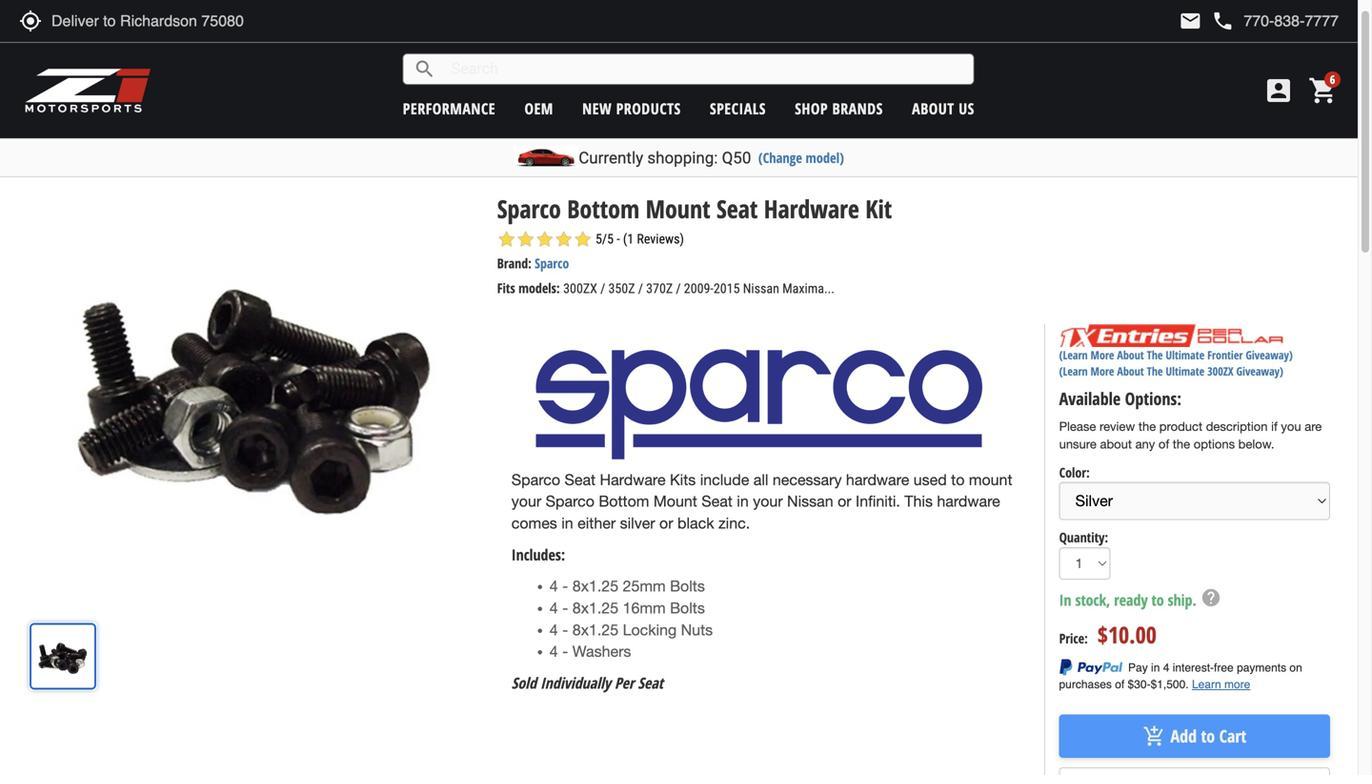Task type: vqa. For each thing, say whether or not it's contained in the screenshot.
2nd / from the right
yes



Task type: describe. For each thing, give the bounding box(es) containing it.
maxima...
[[783, 281, 835, 297]]

in
[[1060, 590, 1072, 610]]

currently
[[579, 148, 644, 167]]

nissan inside sparco bottom mount seat hardware kit star star star star star 5/5 - (1 reviews) brand: sparco fits models: 300zx / 350z / 370z / 2009-2015 nissan maxima...
[[743, 281, 780, 297]]

(learn more about the ultimate frontier giveaway) (learn more about the ultimate 300zx giveaway) available options: please review the product description if you are unsure about any of the options below.
[[1060, 347, 1323, 452]]

0 vertical spatial about
[[912, 98, 955, 119]]

2 vertical spatial to
[[1202, 725, 1216, 748]]

shop
[[795, 98, 829, 119]]

new products link
[[583, 98, 681, 119]]

370z
[[647, 281, 673, 297]]

(learn more about the ultimate 300zx giveaway) link
[[1060, 363, 1284, 379]]

interior
[[174, 160, 214, 178]]

sold
[[512, 673, 537, 693]]

2 (learn from the top
[[1060, 363, 1088, 379]]

sparco seat hardware kits include all necessary hardware used to mount your sparco bottom mount seat in your nissan or infiniti. this hardware comes in either silver or black zinc.
[[512, 471, 1013, 532]]

brands
[[833, 98, 884, 119]]

silver
[[620, 514, 656, 532]]

color:
[[1060, 463, 1090, 481]]

performance parts
[[56, 160, 152, 178]]

are
[[1305, 419, 1323, 434]]

2 more from the top
[[1091, 363, 1115, 379]]

oem link
[[525, 98, 554, 119]]

Search search field
[[436, 54, 974, 84]]

about us
[[912, 98, 975, 119]]

mount
[[969, 471, 1013, 488]]

infiniti.
[[856, 493, 901, 510]]

zinc.
[[719, 514, 750, 532]]

shopping_cart
[[1309, 75, 1339, 106]]

hardware inside the sparco seat hardware kits include all necessary hardware used to mount your sparco bottom mount seat in your nissan or infiniti. this hardware comes in either silver or black zinc.
[[600, 471, 666, 488]]

below.
[[1239, 437, 1275, 452]]

2 8x1.25 from the top
[[573, 599, 619, 617]]

(change model) link
[[759, 148, 845, 167]]

any
[[1136, 437, 1156, 452]]

1 horizontal spatial in
[[737, 493, 749, 510]]

bottom inside the sparco seat hardware kits include all necessary hardware used to mount your sparco bottom mount seat in your nissan or infiniti. this hardware comes in either silver or black zinc.
[[599, 493, 650, 510]]

3 8x1.25 from the top
[[573, 621, 619, 639]]

ship.
[[1168, 590, 1197, 610]]

cart
[[1220, 725, 1247, 748]]

(change
[[759, 148, 803, 167]]

seat down include
[[702, 493, 733, 510]]

sparco up comes
[[512, 471, 561, 488]]

sparco bottom mount seat hardware kit star star star star star 5/5 - (1 reviews) brand: sparco fits models: 300zx / 350z / 370z / 2009-2015 nissan maxima...
[[497, 192, 893, 297]]

3 - from the top
[[563, 621, 569, 639]]

include
[[700, 471, 750, 488]]

1 horizontal spatial q50
[[722, 148, 752, 167]]

nissan inside the sparco seat hardware kits include all necessary hardware used to mount your sparco bottom mount seat in your nissan or infiniti. this hardware comes in either silver or black zinc.
[[788, 493, 834, 510]]

2 4 from the top
[[550, 599, 558, 617]]

3 / from the left
[[676, 281, 681, 297]]

1 vertical spatial hardware
[[938, 493, 1001, 510]]

1 vertical spatial about
[[1118, 347, 1145, 363]]

4 star from the left
[[555, 230, 574, 249]]

0 horizontal spatial q50
[[14, 160, 34, 178]]

1 the from the top
[[1148, 347, 1164, 363]]

5 star from the left
[[574, 230, 593, 249]]

products
[[616, 98, 681, 119]]

includes:
[[512, 544, 565, 565]]

if
[[1272, 419, 1278, 434]]

2 / from the left
[[639, 281, 643, 297]]

mount inside sparco bottom mount seat hardware kit star star star star star 5/5 - (1 reviews) brand: sparco fits models: 300zx / 350z / 370z / 2009-2015 nissan maxima...
[[646, 192, 711, 225]]

interior link
[[174, 160, 214, 178]]

in stock, ready to ship. help
[[1060, 587, 1222, 610]]

locking
[[623, 621, 677, 639]]

add_shopping_cart add to cart
[[1144, 725, 1247, 748]]

seat up either
[[565, 471, 596, 488]]

1 bolts from the top
[[670, 577, 705, 595]]

to inside in stock, ready to ship. help
[[1152, 590, 1165, 610]]

0 horizontal spatial or
[[660, 514, 674, 532]]

mount inside the sparco seat hardware kits include all necessary hardware used to mount your sparco bottom mount seat in your nissan or infiniti. this hardware comes in either silver or black zinc.
[[654, 493, 698, 510]]

shop brands link
[[795, 98, 884, 119]]

specials link
[[710, 98, 766, 119]]

new products
[[583, 98, 681, 119]]

seats
[[235, 160, 263, 178]]

3 4 from the top
[[550, 621, 558, 639]]

mail link
[[1180, 10, 1203, 32]]

bottom inside sparco bottom mount seat hardware kit star star star star star 5/5 - (1 reviews) brand: sparco fits models: 300zx / 350z / 370z / 2009-2015 nissan maxima...
[[567, 192, 640, 225]]

necessary
[[773, 471, 842, 488]]

2 vertical spatial about
[[1118, 363, 1145, 379]]

sparco link
[[535, 254, 569, 272]]

about
[[1101, 437, 1133, 452]]

1 / from the left
[[601, 281, 606, 297]]

either
[[578, 514, 616, 532]]

1 horizontal spatial the
[[1173, 437, 1191, 452]]

account_box
[[1264, 75, 1295, 106]]

please
[[1060, 419, 1097, 434]]

shop brands
[[795, 98, 884, 119]]

specials
[[710, 98, 766, 119]]

shopping:
[[648, 148, 718, 167]]

sold individually per seat
[[512, 673, 664, 693]]

used
[[914, 471, 947, 488]]

1 - from the top
[[563, 577, 569, 595]]

search
[[414, 58, 436, 81]]

description
[[1207, 419, 1268, 434]]

model)
[[806, 148, 845, 167]]

phone
[[1212, 10, 1235, 32]]

1 4 from the top
[[550, 577, 558, 595]]



Task type: locate. For each thing, give the bounding box(es) containing it.
1 vertical spatial nissan
[[788, 493, 834, 510]]

0 horizontal spatial to
[[952, 471, 965, 488]]

product
[[1160, 419, 1203, 434]]

1 star from the left
[[497, 230, 517, 249]]

about up options:
[[1118, 363, 1145, 379]]

bottom up 5/5 -
[[567, 192, 640, 225]]

currently shopping: q50 (change model)
[[579, 148, 845, 167]]

1 horizontal spatial or
[[838, 493, 852, 510]]

1 (learn from the top
[[1060, 347, 1088, 363]]

2009-
[[684, 281, 714, 297]]

1 vertical spatial bottom
[[599, 493, 650, 510]]

350z
[[609, 281, 635, 297]]

to right used
[[952, 471, 965, 488]]

seat
[[717, 192, 758, 225], [565, 471, 596, 488], [702, 493, 733, 510], [638, 673, 664, 693]]

kits
[[670, 471, 696, 488]]

hardware
[[764, 192, 860, 225], [600, 471, 666, 488]]

0 vertical spatial to
[[952, 471, 965, 488]]

2015
[[714, 281, 740, 297]]

help
[[1201, 587, 1222, 608]]

300zx
[[564, 281, 598, 297], [1208, 363, 1234, 379]]

mail
[[1180, 10, 1203, 32]]

add
[[1171, 725, 1197, 748]]

in up the zinc.
[[737, 493, 749, 510]]

unsure
[[1060, 437, 1097, 452]]

available
[[1060, 387, 1121, 410]]

1 vertical spatial 8x1.25
[[573, 599, 619, 617]]

0 horizontal spatial hardware
[[600, 471, 666, 488]]

fits
[[497, 279, 515, 297]]

models:
[[519, 279, 560, 297]]

2 horizontal spatial to
[[1202, 725, 1216, 748]]

1 your from the left
[[512, 493, 542, 510]]

(learn
[[1060, 347, 1088, 363], [1060, 363, 1088, 379]]

about us link
[[912, 98, 975, 119]]

/ left 350z
[[601, 281, 606, 297]]

the right of
[[1173, 437, 1191, 452]]

ultimate up "(learn more about the ultimate 300zx giveaway)" link
[[1166, 347, 1205, 363]]

/
[[601, 281, 606, 297], [639, 281, 643, 297], [676, 281, 681, 297]]

1 more from the top
[[1091, 347, 1115, 363]]

1 vertical spatial bolts
[[670, 599, 705, 617]]

0 vertical spatial hardware
[[847, 471, 910, 488]]

washers
[[573, 643, 632, 660]]

q50 link
[[14, 160, 34, 178]]

1 vertical spatial (learn
[[1060, 363, 1088, 379]]

0 vertical spatial or
[[838, 493, 852, 510]]

comes
[[512, 514, 558, 532]]

hardware up the infiniti.
[[847, 471, 910, 488]]

quantity:
[[1060, 528, 1109, 546]]

(learn more about the ultimate frontier giveaway) link
[[1060, 347, 1294, 363]]

or
[[838, 493, 852, 510], [660, 514, 674, 532]]

0 vertical spatial 8x1.25
[[573, 577, 619, 595]]

your
[[512, 493, 542, 510], [753, 493, 783, 510]]

0 horizontal spatial hardware
[[847, 471, 910, 488]]

to inside the sparco seat hardware kits include all necessary hardware used to mount your sparco bottom mount seat in your nissan or infiniti. this hardware comes in either silver or black zinc.
[[952, 471, 965, 488]]

seats link
[[235, 160, 263, 178]]

1 horizontal spatial 300zx
[[1208, 363, 1234, 379]]

hardware inside sparco bottom mount seat hardware kit star star star star star 5/5 - (1 reviews) brand: sparco fits models: 300zx / 350z / 370z / 2009-2015 nissan maxima...
[[764, 192, 860, 225]]

sparco up brand:
[[497, 192, 561, 225]]

hardware up silver
[[600, 471, 666, 488]]

0 horizontal spatial 300zx
[[564, 281, 598, 297]]

2 horizontal spatial /
[[676, 281, 681, 297]]

sparco up models:
[[535, 254, 569, 272]]

1 vertical spatial ultimate
[[1166, 363, 1205, 379]]

0 vertical spatial bottom
[[567, 192, 640, 225]]

0 horizontal spatial your
[[512, 493, 542, 510]]

2 bolts from the top
[[670, 599, 705, 617]]

of
[[1159, 437, 1170, 452]]

1 horizontal spatial your
[[753, 493, 783, 510]]

300zx down 'frontier'
[[1208, 363, 1234, 379]]

1 ultimate from the top
[[1166, 347, 1205, 363]]

sparco
[[497, 192, 561, 225], [535, 254, 569, 272], [512, 471, 561, 488], [546, 493, 595, 510]]

3 star from the left
[[536, 230, 555, 249]]

black
[[678, 514, 715, 532]]

ultimate down (learn more about the ultimate frontier giveaway) link
[[1166, 363, 1205, 379]]

seat down currently shopping: q50 (change model)
[[717, 192, 758, 225]]

us
[[959, 98, 975, 119]]

2 vertical spatial 8x1.25
[[573, 621, 619, 639]]

the up "(learn more about the ultimate 300zx giveaway)" link
[[1148, 347, 1164, 363]]

add_shopping_cart
[[1144, 725, 1166, 748]]

0 vertical spatial 300zx
[[564, 281, 598, 297]]

the
[[1139, 419, 1157, 434], [1173, 437, 1191, 452]]

frontier
[[1208, 347, 1244, 363]]

1 horizontal spatial /
[[639, 281, 643, 297]]

/ right "370z"
[[676, 281, 681, 297]]

4 4 from the top
[[550, 643, 558, 660]]

the down (learn more about the ultimate frontier giveaway) link
[[1148, 363, 1164, 379]]

4 - from the top
[[563, 643, 569, 660]]

0 vertical spatial mount
[[646, 192, 711, 225]]

bolts
[[670, 577, 705, 595], [670, 599, 705, 617]]

to right add at the bottom right
[[1202, 725, 1216, 748]]

1 horizontal spatial hardware
[[764, 192, 860, 225]]

0 vertical spatial bolts
[[670, 577, 705, 595]]

your up comes
[[512, 493, 542, 510]]

ready
[[1115, 590, 1148, 610]]

1 vertical spatial the
[[1173, 437, 1191, 452]]

0 horizontal spatial in
[[562, 514, 574, 532]]

bolts up "nuts"
[[670, 599, 705, 617]]

sparco up either
[[546, 493, 595, 510]]

0 vertical spatial hardware
[[764, 192, 860, 225]]

review
[[1100, 419, 1136, 434]]

about left us
[[912, 98, 955, 119]]

0 vertical spatial ultimate
[[1166, 347, 1205, 363]]

2 your from the left
[[753, 493, 783, 510]]

z1 motorsports logo image
[[24, 67, 152, 114]]

bolts right 25mm
[[670, 577, 705, 595]]

1 vertical spatial in
[[562, 514, 574, 532]]

1 vertical spatial to
[[1152, 590, 1165, 610]]

giveaway) right 'frontier'
[[1246, 347, 1294, 363]]

about up "(learn more about the ultimate 300zx giveaway)" link
[[1118, 347, 1145, 363]]

0 horizontal spatial nissan
[[743, 281, 780, 297]]

q50
[[722, 148, 752, 167], [14, 160, 34, 178]]

mount down the kits on the bottom
[[654, 493, 698, 510]]

stock,
[[1076, 590, 1111, 610]]

2 star from the left
[[517, 230, 536, 249]]

1 horizontal spatial nissan
[[788, 493, 834, 510]]

0 vertical spatial the
[[1139, 419, 1157, 434]]

you
[[1282, 419, 1302, 434]]

0 vertical spatial giveaway)
[[1246, 347, 1294, 363]]

shopping_cart link
[[1304, 75, 1339, 106]]

1 8x1.25 from the top
[[573, 577, 619, 595]]

1 horizontal spatial to
[[1152, 590, 1165, 610]]

performance
[[56, 160, 122, 178]]

mail phone
[[1180, 10, 1235, 32]]

0 vertical spatial in
[[737, 493, 749, 510]]

new
[[583, 98, 612, 119]]

brand:
[[497, 254, 532, 272]]

hardware down (change model) link on the right
[[764, 192, 860, 225]]

nissan right 2015
[[743, 281, 780, 297]]

1 vertical spatial or
[[660, 514, 674, 532]]

phone link
[[1212, 10, 1339, 32]]

300zx inside the (learn more about the ultimate frontier giveaway) (learn more about the ultimate 300zx giveaway) available options: please review the product description if you are unsure about any of the options below.
[[1208, 363, 1234, 379]]

1 vertical spatial the
[[1148, 363, 1164, 379]]

1 vertical spatial giveaway)
[[1237, 363, 1284, 379]]

1 horizontal spatial hardware
[[938, 493, 1001, 510]]

5/5 -
[[596, 231, 620, 247]]

mount
[[646, 192, 711, 225], [654, 493, 698, 510]]

$10.00
[[1098, 619, 1157, 650]]

account_box link
[[1259, 75, 1299, 106]]

oem
[[525, 98, 554, 119]]

performance link
[[403, 98, 496, 119]]

0 vertical spatial the
[[1148, 347, 1164, 363]]

2 the from the top
[[1148, 363, 1164, 379]]

1 vertical spatial 300zx
[[1208, 363, 1234, 379]]

4 - 8x1.25 25mm bolts 4 - 8x1.25 16mm bolts 4 - 8x1.25 locking nuts 4 - washers
[[550, 577, 713, 660]]

q50 left performance
[[14, 160, 34, 178]]

1 vertical spatial hardware
[[600, 471, 666, 488]]

performance parts link
[[56, 160, 152, 178]]

the
[[1148, 347, 1164, 363], [1148, 363, 1164, 379]]

0 vertical spatial (learn
[[1060, 347, 1088, 363]]

q50 left (change
[[722, 148, 752, 167]]

0 vertical spatial more
[[1091, 347, 1115, 363]]

per
[[615, 673, 634, 693]]

performance
[[403, 98, 496, 119]]

2 ultimate from the top
[[1166, 363, 1205, 379]]

or left the infiniti.
[[838, 493, 852, 510]]

or right silver
[[660, 514, 674, 532]]

options:
[[1126, 387, 1182, 410]]

to
[[952, 471, 965, 488], [1152, 590, 1165, 610], [1202, 725, 1216, 748]]

25mm
[[623, 577, 666, 595]]

mount down "shopping:" in the top of the page
[[646, 192, 711, 225]]

nissan down necessary at the right of the page
[[788, 493, 834, 510]]

price: $10.00
[[1060, 619, 1157, 650]]

individually
[[541, 673, 611, 693]]

seat inside sparco bottom mount seat hardware kit star star star star star 5/5 - (1 reviews) brand: sparco fits models: 300zx / 350z / 370z / 2009-2015 nissan maxima...
[[717, 192, 758, 225]]

300zx inside sparco bottom mount seat hardware kit star star star star star 5/5 - (1 reviews) brand: sparco fits models: 300zx / 350z / 370z / 2009-2015 nissan maxima...
[[564, 281, 598, 297]]

to left ship.
[[1152, 590, 1165, 610]]

0 horizontal spatial /
[[601, 281, 606, 297]]

1 vertical spatial more
[[1091, 363, 1115, 379]]

0 vertical spatial nissan
[[743, 281, 780, 297]]

options
[[1194, 437, 1236, 452]]

nuts
[[681, 621, 713, 639]]

your down all
[[753, 493, 783, 510]]

giveaway) down 'frontier'
[[1237, 363, 1284, 379]]

in left either
[[562, 514, 574, 532]]

this
[[905, 493, 933, 510]]

2 - from the top
[[563, 599, 569, 617]]

1 vertical spatial mount
[[654, 493, 698, 510]]

seat right per
[[638, 673, 664, 693]]

kit
[[866, 192, 893, 225]]

bottom up silver
[[599, 493, 650, 510]]

0 horizontal spatial the
[[1139, 419, 1157, 434]]

/ right 350z
[[639, 281, 643, 297]]

price:
[[1060, 629, 1089, 647]]

300zx down sparco link on the left top
[[564, 281, 598, 297]]

more
[[1091, 347, 1115, 363], [1091, 363, 1115, 379]]

hardware down mount
[[938, 493, 1001, 510]]

the up any
[[1139, 419, 1157, 434]]



